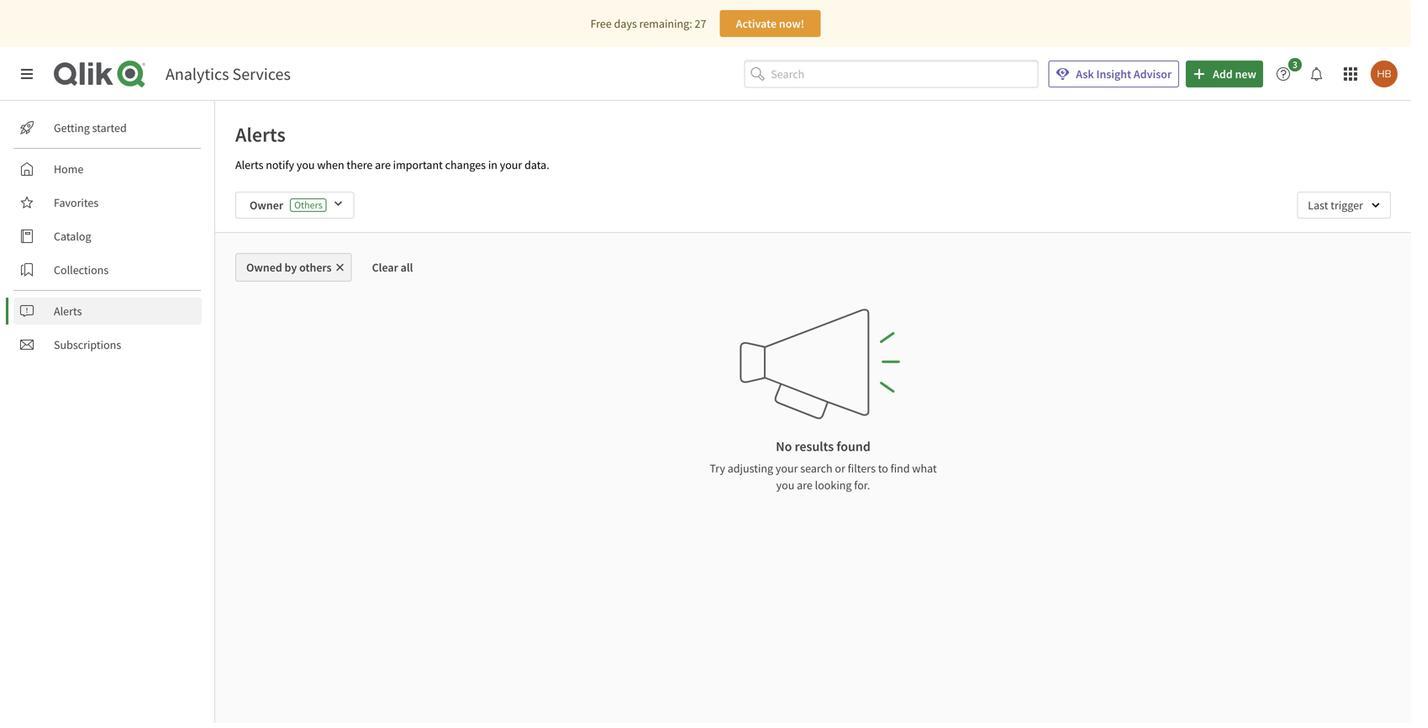 Task type: locate. For each thing, give the bounding box(es) containing it.
alerts
[[235, 122, 286, 147], [235, 157, 264, 172], [54, 304, 82, 319]]

your inside no results found try adjusting your search or filters to find what you are looking for.
[[776, 461, 798, 476]]

alerts left notify
[[235, 157, 264, 172]]

Last trigger field
[[1298, 192, 1392, 219]]

no results found try adjusting your search or filters to find what you are looking for.
[[710, 438, 937, 493]]

are
[[375, 157, 391, 172], [797, 478, 813, 493]]

3 button
[[1271, 58, 1308, 87]]

1 vertical spatial your
[[776, 461, 798, 476]]

0 vertical spatial you
[[297, 157, 315, 172]]

favorites link
[[13, 189, 202, 216]]

for.
[[855, 478, 871, 493]]

are right there
[[375, 157, 391, 172]]

0 horizontal spatial you
[[297, 157, 315, 172]]

activate
[[736, 16, 777, 31]]

add new button
[[1187, 61, 1264, 87]]

your right in
[[500, 157, 522, 172]]

services
[[233, 63, 291, 85]]

2 vertical spatial alerts
[[54, 304, 82, 319]]

alerts inside navigation pane element
[[54, 304, 82, 319]]

search
[[801, 461, 833, 476]]

getting
[[54, 120, 90, 135]]

others
[[294, 198, 323, 211]]

changes
[[445, 157, 486, 172]]

there
[[347, 157, 373, 172]]

last trigger
[[1309, 198, 1364, 213]]

filters region
[[215, 178, 1412, 232]]

1 vertical spatial alerts
[[235, 157, 264, 172]]

howard brown image
[[1372, 61, 1398, 87]]

favorites
[[54, 195, 99, 210]]

1 horizontal spatial you
[[777, 478, 795, 493]]

you left when on the top of page
[[297, 157, 315, 172]]

clear all button
[[359, 253, 427, 282]]

1 horizontal spatial your
[[776, 461, 798, 476]]

alerts up notify
[[235, 122, 286, 147]]

your down 'no'
[[776, 461, 798, 476]]

1 vertical spatial you
[[777, 478, 795, 493]]

days
[[614, 16, 637, 31]]

searchbar element
[[744, 60, 1039, 88]]

catalog link
[[13, 223, 202, 250]]

0 vertical spatial alerts
[[235, 122, 286, 147]]

1 horizontal spatial are
[[797, 478, 813, 493]]

in
[[488, 157, 498, 172]]

are down search on the bottom right
[[797, 478, 813, 493]]

analytics services element
[[166, 63, 291, 85]]

alerts up subscriptions
[[54, 304, 82, 319]]

1 vertical spatial are
[[797, 478, 813, 493]]

looking
[[815, 478, 852, 493]]

found
[[837, 438, 871, 455]]

started
[[92, 120, 127, 135]]

navigation pane element
[[0, 108, 214, 365]]

activate now! link
[[720, 10, 821, 37]]

subscriptions link
[[13, 331, 202, 358]]

advisor
[[1134, 66, 1172, 82]]

data.
[[525, 157, 550, 172]]

home link
[[13, 156, 202, 182]]

you down 'no'
[[777, 478, 795, 493]]

remaining:
[[640, 16, 693, 31]]

0 horizontal spatial are
[[375, 157, 391, 172]]

owned by others button
[[235, 253, 352, 282]]

you
[[297, 157, 315, 172], [777, 478, 795, 493]]

your
[[500, 157, 522, 172], [776, 461, 798, 476]]

alerts notify you when there are important changes in your data.
[[235, 157, 550, 172]]

0 horizontal spatial your
[[500, 157, 522, 172]]

0 vertical spatial are
[[375, 157, 391, 172]]

27
[[695, 16, 707, 31]]

getting started
[[54, 120, 127, 135]]

clear
[[372, 260, 398, 275]]

what
[[913, 461, 937, 476]]

adjusting
[[728, 461, 774, 476]]

add
[[1214, 66, 1233, 82]]



Task type: vqa. For each thing, say whether or not it's contained in the screenshot.
Last trigger on the right top of the page
yes



Task type: describe. For each thing, give the bounding box(es) containing it.
find
[[891, 461, 910, 476]]

ask
[[1077, 66, 1095, 82]]

0 vertical spatial your
[[500, 157, 522, 172]]

collections
[[54, 262, 109, 278]]

free
[[591, 16, 612, 31]]

you inside no results found try adjusting your search or filters to find what you are looking for.
[[777, 478, 795, 493]]

owner
[[250, 198, 283, 213]]

Search text field
[[771, 60, 1039, 88]]

owned
[[246, 260, 282, 275]]

analytics
[[166, 63, 229, 85]]

now!
[[779, 16, 805, 31]]

try
[[710, 461, 726, 476]]

to
[[879, 461, 889, 476]]

when
[[317, 157, 344, 172]]

alerts link
[[13, 298, 202, 325]]

notify
[[266, 157, 294, 172]]

collections link
[[13, 256, 202, 283]]

catalog
[[54, 229, 91, 244]]

ask insight advisor button
[[1049, 61, 1180, 87]]

subscriptions
[[54, 337, 121, 352]]

trigger
[[1331, 198, 1364, 213]]

all
[[401, 260, 413, 275]]

no
[[776, 438, 792, 455]]

getting started link
[[13, 114, 202, 141]]

by
[[285, 260, 297, 275]]

add new
[[1214, 66, 1257, 82]]

results
[[795, 438, 834, 455]]

activate now!
[[736, 16, 805, 31]]

clear all
[[372, 260, 413, 275]]

filters
[[848, 461, 876, 476]]

new
[[1236, 66, 1257, 82]]

home
[[54, 161, 83, 177]]

close sidebar menu image
[[20, 67, 34, 81]]

ask insight advisor
[[1077, 66, 1172, 82]]

free days remaining: 27
[[591, 16, 707, 31]]

owned by others
[[246, 260, 332, 275]]

insight
[[1097, 66, 1132, 82]]

others
[[299, 260, 332, 275]]

or
[[835, 461, 846, 476]]

analytics services
[[166, 63, 291, 85]]

are inside no results found try adjusting your search or filters to find what you are looking for.
[[797, 478, 813, 493]]

last
[[1309, 198, 1329, 213]]

important
[[393, 157, 443, 172]]

3
[[1293, 58, 1298, 71]]



